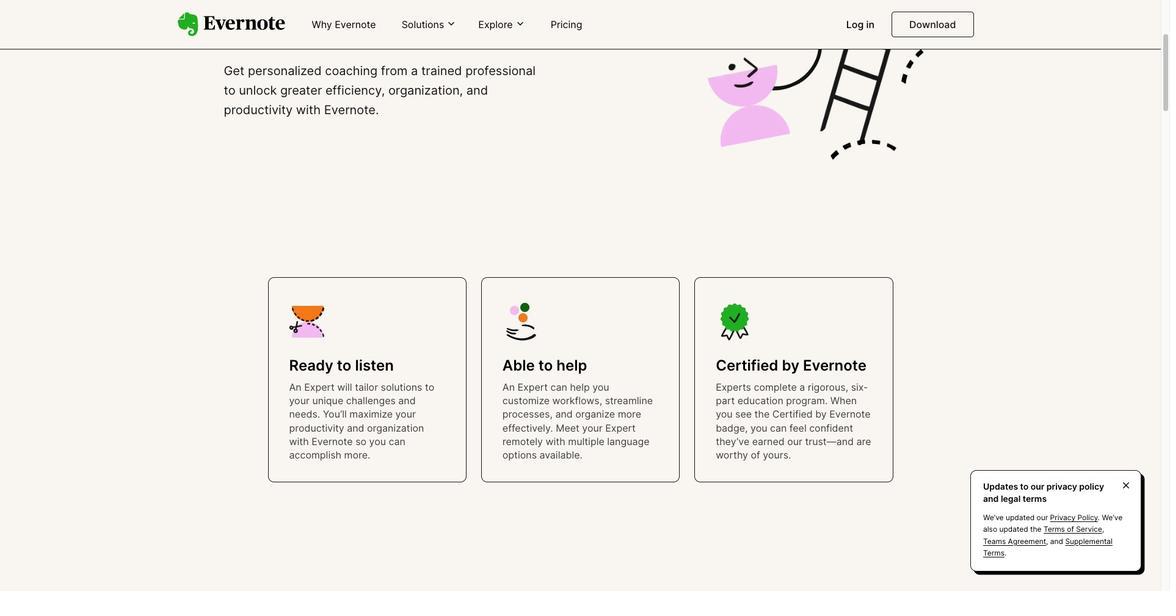 Task type: describe. For each thing, give the bounding box(es) containing it.
your inside an expert can help you customize workflows, streamline processes, and organize more effectively. meet your expert remotely with multiple language options available.
[[582, 422, 603, 434]]

why evernote
[[312, 18, 376, 31]]

tailored icon image
[[288, 303, 327, 342]]

earned
[[753, 436, 785, 448]]

they've
[[716, 436, 750, 448]]

able
[[503, 357, 535, 375]]

. for . we've also updated the
[[1098, 513, 1100, 523]]

pricing link
[[544, 13, 590, 37]]

1 vertical spatial your
[[396, 408, 416, 421]]

from
[[381, 63, 408, 78]]

agreement
[[1008, 537, 1047, 546]]

accomplish
[[289, 449, 342, 462]]

teams
[[984, 537, 1006, 546]]

in
[[867, 18, 875, 31]]

evernote.
[[324, 102, 379, 117]]

evernote up rigorous,
[[803, 357, 867, 375]]

we've inside . we've also updated the
[[1103, 513, 1123, 523]]

language
[[607, 436, 650, 448]]

solutions
[[402, 18, 444, 30]]

explore button
[[475, 18, 529, 31]]

updates to our privacy policy and legal terms
[[984, 481, 1105, 504]]

personalized
[[248, 63, 322, 78]]

and inside get personalized coaching from a trained professional to unlock greater efficiency, organization, and productivity with evernote.
[[467, 83, 488, 97]]

tailor
[[355, 381, 378, 393]]

organization,
[[389, 83, 463, 97]]

an expert can help you customize workflows, streamline processes, and organize more effectively. meet your expert remotely with multiple language options available.
[[503, 381, 653, 462]]

expert for ready
[[304, 381, 335, 393]]

with for ready to listen
[[289, 436, 309, 448]]

and up so
[[347, 422, 364, 434]]

badge,
[[716, 422, 748, 434]]

meet
[[556, 422, 580, 434]]

more
[[618, 408, 642, 421]]

updates
[[984, 481, 1019, 492]]

solutions button
[[398, 18, 460, 31]]

you up the earned
[[751, 422, 768, 434]]

privacy
[[1047, 481, 1078, 492]]

expert for able
[[518, 381, 548, 393]]

yours.
[[763, 449, 791, 462]]

trust—and
[[806, 436, 854, 448]]

an expert will tailor solutions to your unique challenges and needs. you'll maximize your productivity and organization with evernote so you can accomplish more.
[[289, 381, 435, 462]]

log in
[[847, 18, 875, 31]]

streamline
[[605, 395, 653, 407]]

and down solutions
[[399, 395, 416, 407]]

get personalized coaching from a trained professional to unlock greater efficiency, organization, and productivity with evernote.
[[224, 63, 536, 117]]

options
[[503, 449, 537, 462]]

challenges
[[346, 395, 396, 407]]

unique
[[312, 395, 343, 407]]

terms of service , teams agreement , and
[[984, 525, 1105, 546]]

privacy
[[1051, 513, 1076, 523]]

experts complete a rigorous, six- part education program. when you see the certified by evernote badge, you can feel confident they've earned our trust—and are worthy of yours.
[[716, 381, 872, 462]]

feel
[[790, 422, 807, 434]]

see
[[736, 408, 752, 421]]

are
[[857, 436, 872, 448]]

maximize
[[350, 408, 393, 421]]

evernote logo image
[[177, 12, 285, 37]]

confident
[[810, 422, 854, 434]]

to inside get personalized coaching from a trained professional to unlock greater efficiency, organization, and productivity with evernote.
[[224, 83, 236, 97]]

0 horizontal spatial by
[[782, 357, 800, 375]]

greater
[[280, 83, 322, 97]]

explore
[[479, 18, 513, 30]]

0 vertical spatial help
[[557, 357, 587, 375]]

coaching
[[325, 63, 378, 78]]

and inside an expert can help you customize workflows, streamline processes, and organize more effectively. meet your expert remotely with multiple language options available.
[[556, 408, 573, 421]]

a inside get personalized coaching from a trained professional to unlock greater efficiency, organization, and productivity with evernote.
[[411, 63, 418, 78]]

you inside an expert can help you customize workflows, streamline processes, and organize more effectively. meet your expert remotely with multiple language options available.
[[593, 381, 610, 393]]

complete
[[754, 381, 797, 393]]

of inside terms of service , teams agreement , and
[[1068, 525, 1075, 534]]

effectively.
[[503, 422, 553, 434]]

ready to listen
[[289, 357, 394, 375]]

six-
[[851, 381, 868, 393]]

and inside terms of service , teams agreement , and
[[1051, 537, 1064, 546]]

evernote inside experts complete a rigorous, six- part education program. when you see the certified by evernote badge, you can feel confident they've earned our trust—and are worthy of yours.
[[830, 408, 871, 421]]

our for updates
[[1031, 481, 1045, 492]]

remotely
[[503, 436, 543, 448]]

why
[[312, 18, 332, 31]]

experts
[[716, 381, 751, 393]]

supplemental
[[1066, 537, 1113, 546]]

. we've also updated the
[[984, 513, 1123, 534]]

can inside an expert can help you customize workflows, streamline processes, and organize more effectively. meet your expert remotely with multiple language options available.
[[551, 381, 568, 393]]

will
[[337, 381, 352, 393]]

1 we've from the left
[[984, 513, 1004, 523]]

customize
[[503, 395, 550, 407]]

you inside "an expert will tailor solutions to your unique challenges and needs. you'll maximize your productivity and organization with evernote so you can accomplish more."
[[369, 436, 386, 448]]

download
[[910, 18, 956, 31]]

so
[[356, 436, 367, 448]]

terms of service link
[[1044, 525, 1103, 534]]

able to help
[[503, 357, 587, 375]]

0 horizontal spatial your
[[289, 395, 310, 407]]

policy
[[1078, 513, 1098, 523]]

education
[[738, 395, 784, 407]]

trained
[[422, 63, 462, 78]]

certified icon image
[[715, 303, 754, 342]]

of inside experts complete a rigorous, six- part education program. when you see the certified by evernote badge, you can feel confident they've earned our trust—and are worthy of yours.
[[751, 449, 761, 462]]

1 horizontal spatial ,
[[1103, 525, 1105, 534]]

our inside experts complete a rigorous, six- part education program. when you see the certified by evernote badge, you can feel confident they've earned our trust—and are worthy of yours.
[[788, 436, 803, 448]]

multiple
[[568, 436, 605, 448]]



Task type: locate. For each thing, give the bounding box(es) containing it.
0 vertical spatial productivity
[[224, 102, 293, 117]]

a inside experts complete a rigorous, six- part education program. when you see the certified by evernote badge, you can feel confident they've earned our trust—and are worthy of yours.
[[800, 381, 805, 393]]

get
[[224, 63, 245, 78]]

organization
[[367, 422, 424, 434]]

terms down privacy
[[1044, 525, 1065, 534]]

1 vertical spatial updated
[[1000, 525, 1029, 534]]

can inside "an expert will tailor solutions to your unique challenges and needs. you'll maximize your productivity and organization with evernote so you can accomplish more."
[[389, 436, 406, 448]]

productivity inside "an expert will tailor solutions to your unique challenges and needs. you'll maximize your productivity and organization with evernote so you can accomplish more."
[[289, 422, 344, 434]]

1 vertical spatial .
[[1005, 549, 1007, 558]]

terms down teams
[[984, 549, 1005, 558]]

2 vertical spatial your
[[582, 422, 603, 434]]

with up available.
[[546, 436, 566, 448]]

of down the earned
[[751, 449, 761, 462]]

possibilities icon image
[[501, 303, 541, 342]]

our down feel
[[788, 436, 803, 448]]

2 an from the left
[[503, 381, 515, 393]]

to right solutions
[[425, 381, 435, 393]]

the inside . we've also updated the
[[1031, 525, 1042, 534]]

an
[[289, 381, 302, 393], [503, 381, 515, 393]]

terms
[[1023, 493, 1047, 504]]

worthy
[[716, 449, 748, 462]]

,
[[1103, 525, 1105, 534], [1047, 537, 1049, 546]]

evernote up accomplish
[[312, 436, 353, 448]]

to for updates to our privacy policy and legal terms
[[1021, 481, 1029, 492]]

0 vertical spatial .
[[1098, 513, 1100, 523]]

a right from
[[411, 63, 418, 78]]

by up complete
[[782, 357, 800, 375]]

1 horizontal spatial .
[[1098, 513, 1100, 523]]

and up meet
[[556, 408, 573, 421]]

our for we've
[[1037, 513, 1049, 523]]

can up the earned
[[770, 422, 787, 434]]

. up service
[[1098, 513, 1100, 523]]

1 horizontal spatial a
[[800, 381, 805, 393]]

to up terms
[[1021, 481, 1029, 492]]

organize
[[576, 408, 615, 421]]

our inside updates to our privacy policy and legal terms
[[1031, 481, 1045, 492]]

ready
[[289, 357, 334, 375]]

of down privacy policy 'link'
[[1068, 525, 1075, 534]]

0 vertical spatial ,
[[1103, 525, 1105, 534]]

an for able to help
[[503, 381, 515, 393]]

2 vertical spatial our
[[1037, 513, 1049, 523]]

1 horizontal spatial the
[[1031, 525, 1042, 534]]

0 vertical spatial the
[[755, 408, 770, 421]]

updated down legal
[[1006, 513, 1035, 523]]

log
[[847, 18, 864, 31]]

service
[[1077, 525, 1103, 534]]

to up will
[[337, 357, 352, 375]]

1 vertical spatial ,
[[1047, 537, 1049, 546]]

, down . we've also updated the
[[1047, 537, 1049, 546]]

help
[[557, 357, 587, 375], [570, 381, 590, 393]]

your up needs.
[[289, 395, 310, 407]]

0 horizontal spatial expert
[[304, 381, 335, 393]]

1 horizontal spatial your
[[396, 408, 416, 421]]

our up terms
[[1031, 481, 1045, 492]]

evernote
[[335, 18, 376, 31], [803, 357, 867, 375], [830, 408, 871, 421], [312, 436, 353, 448]]

1 horizontal spatial terms
[[1044, 525, 1065, 534]]

0 horizontal spatial of
[[751, 449, 761, 462]]

why evernote link
[[305, 13, 383, 37]]

1 vertical spatial help
[[570, 381, 590, 393]]

. down teams agreement link
[[1005, 549, 1007, 558]]

1 vertical spatial the
[[1031, 525, 1042, 534]]

you up workflows,
[[593, 381, 610, 393]]

certified
[[716, 357, 779, 375], [773, 408, 813, 421]]

can inside experts complete a rigorous, six- part education program. when you see the certified by evernote badge, you can feel confident they've earned our trust—and are worthy of yours.
[[770, 422, 787, 434]]

0 horizontal spatial an
[[289, 381, 302, 393]]

to right able at the left
[[539, 357, 553, 375]]

with inside "an expert will tailor solutions to your unique challenges and needs. you'll maximize your productivity and organization with evernote so you can accomplish more."
[[289, 436, 309, 448]]

policy
[[1080, 481, 1105, 492]]

the
[[755, 408, 770, 421], [1031, 525, 1042, 534]]

to down get
[[224, 83, 236, 97]]

your up the organization
[[396, 408, 416, 421]]

and
[[467, 83, 488, 97], [399, 395, 416, 407], [556, 408, 573, 421], [347, 422, 364, 434], [984, 493, 999, 504], [1051, 537, 1064, 546]]

professional
[[466, 63, 536, 78]]

and inside updates to our privacy policy and legal terms
[[984, 493, 999, 504]]

0 horizontal spatial .
[[1005, 549, 1007, 558]]

1 horizontal spatial can
[[551, 381, 568, 393]]

can down the organization
[[389, 436, 406, 448]]

by inside experts complete a rigorous, six- part education program. when you see the certified by evernote badge, you can feel confident they've earned our trust—and are worthy of yours.
[[816, 408, 827, 421]]

coaching illustration image
[[622, 0, 984, 190]]

needs.
[[289, 408, 320, 421]]

expert inside "an expert will tailor solutions to your unique challenges and needs. you'll maximize your productivity and organization with evernote so you can accomplish more."
[[304, 381, 335, 393]]

2 horizontal spatial your
[[582, 422, 603, 434]]

and down . we've also updated the
[[1051, 537, 1064, 546]]

0 horizontal spatial terms
[[984, 549, 1005, 558]]

help inside an expert can help you customize workflows, streamline processes, and organize more effectively. meet your expert remotely with multiple language options available.
[[570, 381, 590, 393]]

with down greater
[[296, 102, 321, 117]]

0 vertical spatial your
[[289, 395, 310, 407]]

0 horizontal spatial can
[[389, 436, 406, 448]]

0 vertical spatial a
[[411, 63, 418, 78]]

expert up unique
[[304, 381, 335, 393]]

to inside "an expert will tailor solutions to your unique challenges and needs. you'll maximize your productivity and organization with evernote so you can accomplish more."
[[425, 381, 435, 393]]

processes,
[[503, 408, 553, 421]]

0 vertical spatial terms
[[1044, 525, 1065, 534]]

1 vertical spatial a
[[800, 381, 805, 393]]

more.
[[344, 449, 370, 462]]

by up confident
[[816, 408, 827, 421]]

part
[[716, 395, 735, 407]]

you down 'part'
[[716, 408, 733, 421]]

the down "we've updated our privacy policy"
[[1031, 525, 1042, 534]]

an inside "an expert will tailor solutions to your unique challenges and needs. you'll maximize your productivity and organization with evernote so you can accomplish more."
[[289, 381, 302, 393]]

privacy policy link
[[1051, 513, 1098, 523]]

1 vertical spatial terms
[[984, 549, 1005, 558]]

terms inside terms of service , teams agreement , and
[[1044, 525, 1065, 534]]

your
[[289, 395, 310, 407], [396, 408, 416, 421], [582, 422, 603, 434]]

expert up language
[[606, 422, 636, 434]]

1 vertical spatial our
[[1031, 481, 1045, 492]]

productivity inside get personalized coaching from a trained professional to unlock greater efficiency, organization, and productivity with evernote.
[[224, 102, 293, 117]]

0 horizontal spatial the
[[755, 408, 770, 421]]

supplemental terms
[[984, 537, 1113, 558]]

a
[[411, 63, 418, 78], [800, 381, 805, 393]]

and down professional
[[467, 83, 488, 97]]

we've right policy
[[1103, 513, 1123, 523]]

the inside experts complete a rigorous, six- part education program. when you see the certified by evernote badge, you can feel confident they've earned our trust—and are worthy of yours.
[[755, 408, 770, 421]]

workflows,
[[553, 395, 603, 407]]

log in link
[[839, 13, 882, 37]]

0 vertical spatial our
[[788, 436, 803, 448]]

efficiency,
[[326, 83, 385, 97]]

1 vertical spatial productivity
[[289, 422, 344, 434]]

an inside an expert can help you customize workflows, streamline processes, and organize more effectively. meet your expert remotely with multiple language options available.
[[503, 381, 515, 393]]

productivity
[[224, 102, 293, 117], [289, 422, 344, 434]]

1 horizontal spatial of
[[1068, 525, 1075, 534]]

1 an from the left
[[289, 381, 302, 393]]

unlock
[[239, 83, 277, 97]]

to for ready to listen
[[337, 357, 352, 375]]

evernote down when
[[830, 408, 871, 421]]

1 horizontal spatial expert
[[518, 381, 548, 393]]

1 vertical spatial of
[[1068, 525, 1075, 534]]

certified by evernote
[[716, 357, 867, 375]]

with up accomplish
[[289, 436, 309, 448]]

evernote right why
[[335, 18, 376, 31]]

certified up experts
[[716, 357, 779, 375]]

expert
[[304, 381, 335, 393], [518, 381, 548, 393], [606, 422, 636, 434]]

our up terms of service , teams agreement , and
[[1037, 513, 1049, 523]]

rigorous,
[[808, 381, 849, 393]]

to
[[224, 83, 236, 97], [337, 357, 352, 375], [539, 357, 553, 375], [425, 381, 435, 393], [1021, 481, 1029, 492]]

can
[[551, 381, 568, 393], [770, 422, 787, 434], [389, 436, 406, 448]]

.
[[1098, 513, 1100, 523], [1005, 549, 1007, 558]]

to inside updates to our privacy policy and legal terms
[[1021, 481, 1029, 492]]

0 vertical spatial updated
[[1006, 513, 1035, 523]]

productivity down unlock
[[224, 102, 293, 117]]

we've up also
[[984, 513, 1004, 523]]

. inside . we've also updated the
[[1098, 513, 1100, 523]]

program.
[[786, 395, 828, 407]]

0 horizontal spatial ,
[[1047, 537, 1049, 546]]

available.
[[540, 449, 583, 462]]

1 horizontal spatial by
[[816, 408, 827, 421]]

you right so
[[369, 436, 386, 448]]

with inside an expert can help you customize workflows, streamline processes, and organize more effectively. meet your expert remotely with multiple language options available.
[[546, 436, 566, 448]]

. for .
[[1005, 549, 1007, 558]]

we've updated our privacy policy
[[984, 513, 1098, 523]]

your down the "organize"
[[582, 422, 603, 434]]

the down education
[[755, 408, 770, 421]]

1 vertical spatial by
[[816, 408, 827, 421]]

productivity down needs.
[[289, 422, 344, 434]]

2 vertical spatial can
[[389, 436, 406, 448]]

with for able to help
[[546, 436, 566, 448]]

and down updates
[[984, 493, 999, 504]]

an down ready
[[289, 381, 302, 393]]

by
[[782, 357, 800, 375], [816, 408, 827, 421]]

with inside get personalized coaching from a trained professional to unlock greater efficiency, organization, and productivity with evernote.
[[296, 102, 321, 117]]

updated up teams agreement link
[[1000, 525, 1029, 534]]

of
[[751, 449, 761, 462], [1068, 525, 1075, 534]]

1 vertical spatial certified
[[773, 408, 813, 421]]

2 horizontal spatial expert
[[606, 422, 636, 434]]

0 vertical spatial can
[[551, 381, 568, 393]]

you'll
[[323, 408, 347, 421]]

listen
[[355, 357, 394, 375]]

to for able to help
[[539, 357, 553, 375]]

also
[[984, 525, 998, 534]]

updated inside . we've also updated the
[[1000, 525, 1029, 534]]

1 horizontal spatial an
[[503, 381, 515, 393]]

teams agreement link
[[984, 537, 1047, 546]]

expert up customize
[[518, 381, 548, 393]]

1 vertical spatial can
[[770, 422, 787, 434]]

certified up feel
[[773, 408, 813, 421]]

terms
[[1044, 525, 1065, 534], [984, 549, 1005, 558]]

an for ready to listen
[[289, 381, 302, 393]]

solutions
[[381, 381, 422, 393]]

0 vertical spatial of
[[751, 449, 761, 462]]

pricing
[[551, 18, 582, 31]]

, up supplemental
[[1103, 525, 1105, 534]]

when
[[831, 395, 857, 407]]

certified inside experts complete a rigorous, six- part education program. when you see the certified by evernote badge, you can feel confident they've earned our trust—and are worthy of yours.
[[773, 408, 813, 421]]

0 horizontal spatial a
[[411, 63, 418, 78]]

can up workflows,
[[551, 381, 568, 393]]

0 vertical spatial certified
[[716, 357, 779, 375]]

terms inside 'supplemental terms'
[[984, 549, 1005, 558]]

2 horizontal spatial can
[[770, 422, 787, 434]]

download link
[[892, 12, 974, 37]]

evernote inside "an expert will tailor solutions to your unique challenges and needs. you'll maximize your productivity and organization with evernote so you can accomplish more."
[[312, 436, 353, 448]]

a up program.
[[800, 381, 805, 393]]

an up customize
[[503, 381, 515, 393]]

2 we've from the left
[[1103, 513, 1123, 523]]

supplemental terms link
[[984, 537, 1113, 558]]

legal
[[1001, 493, 1021, 504]]

you
[[593, 381, 610, 393], [716, 408, 733, 421], [751, 422, 768, 434], [369, 436, 386, 448]]

0 vertical spatial by
[[782, 357, 800, 375]]

with
[[296, 102, 321, 117], [289, 436, 309, 448], [546, 436, 566, 448]]

1 horizontal spatial we've
[[1103, 513, 1123, 523]]

0 horizontal spatial we've
[[984, 513, 1004, 523]]



Task type: vqa. For each thing, say whether or not it's contained in the screenshot.
right the Log
no



